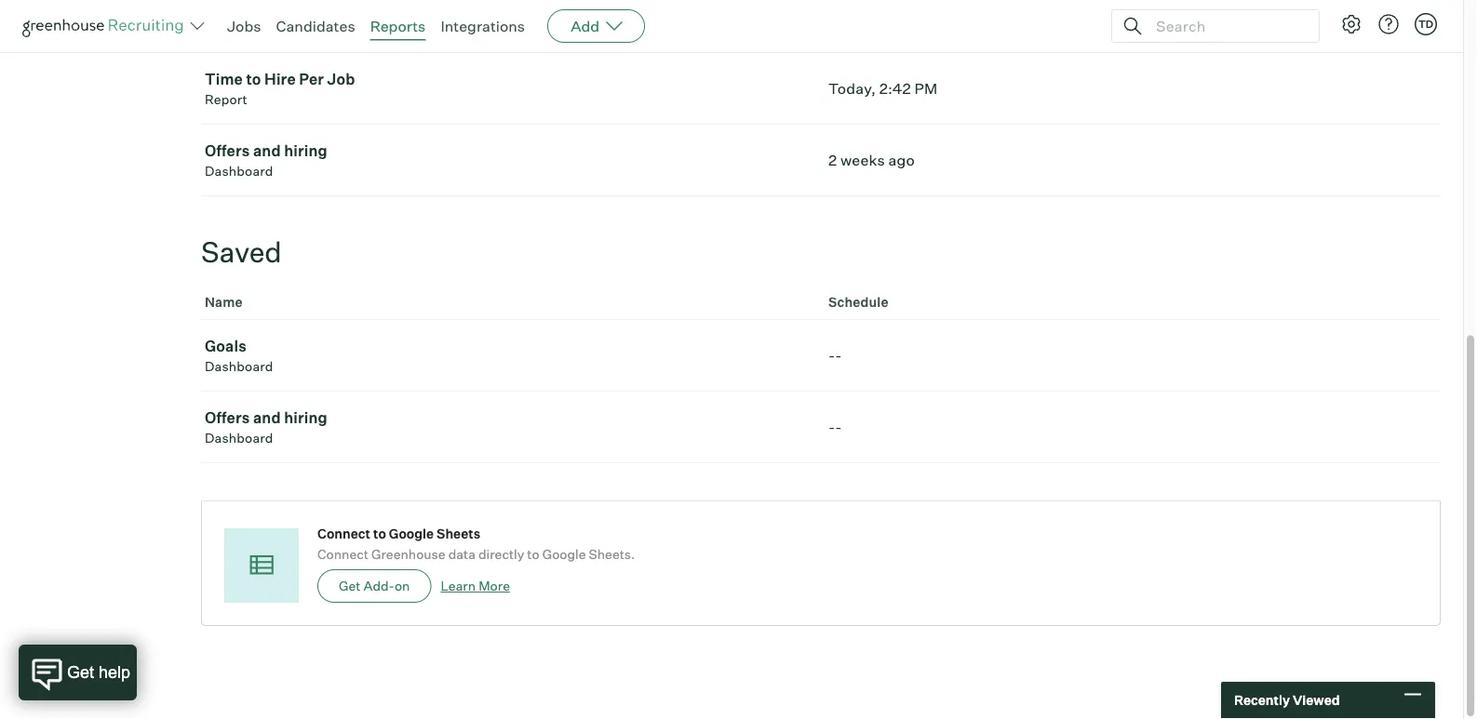 Task type: locate. For each thing, give the bounding box(es) containing it.
0 vertical spatial --
[[829, 347, 843, 365]]

offers down report
[[205, 142, 250, 160]]

to up greenhouse
[[373, 526, 386, 543]]

learn
[[441, 579, 476, 595]]

more
[[479, 579, 510, 595]]

0 vertical spatial connect
[[318, 526, 371, 543]]

1 -- from the top
[[829, 347, 843, 365]]

td button
[[1416, 13, 1438, 35]]

ago
[[889, 151, 915, 170]]

1 horizontal spatial to
[[373, 526, 386, 543]]

1 vertical spatial and
[[253, 409, 281, 428]]

1 vertical spatial google
[[543, 547, 586, 563]]

2 hiring from the top
[[284, 409, 328, 428]]

jobs link
[[227, 17, 261, 35]]

offers for 2
[[205, 142, 250, 160]]

dashboard
[[205, 20, 273, 36], [205, 163, 273, 179], [205, 359, 273, 375], [205, 430, 273, 447]]

to
[[246, 70, 261, 89], [373, 526, 386, 543], [527, 547, 540, 563]]

2 horizontal spatial to
[[527, 547, 540, 563]]

1 offers and hiring dashboard from the top
[[205, 142, 328, 179]]

dashboard down goals
[[205, 359, 273, 375]]

2
[[829, 151, 838, 170]]

time
[[205, 70, 243, 89]]

2 vertical spatial to
[[527, 547, 540, 563]]

0 horizontal spatial to
[[246, 70, 261, 89]]

dashboard down report
[[205, 163, 273, 179]]

integrations link
[[441, 17, 525, 35]]

1 and from the top
[[253, 142, 281, 160]]

1 connect from the top
[[318, 526, 371, 543]]

reports link
[[370, 17, 426, 35]]

connect to google sheets connect greenhouse data directly to google sheets.
[[318, 526, 635, 563]]

google up greenhouse
[[389, 526, 434, 543]]

jobs
[[227, 17, 261, 35]]

offers and hiring dashboard
[[205, 142, 328, 179], [205, 409, 328, 447]]

0 vertical spatial hiring
[[284, 142, 328, 160]]

2 and from the top
[[253, 409, 281, 428]]

learn more link
[[441, 579, 510, 595]]

today,
[[829, 79, 876, 98]]

on
[[395, 579, 410, 595]]

-
[[829, 347, 836, 365], [836, 347, 843, 365], [829, 418, 836, 437], [836, 418, 843, 437]]

1 vertical spatial --
[[829, 418, 843, 437]]

add
[[571, 17, 600, 35]]

per
[[299, 70, 324, 89]]

connect
[[318, 526, 371, 543], [318, 547, 369, 563]]

2 offers from the top
[[205, 409, 250, 428]]

dashboard up time
[[205, 20, 273, 36]]

1 vertical spatial to
[[373, 526, 386, 543]]

hiring
[[284, 142, 328, 160], [284, 409, 328, 428]]

0 vertical spatial to
[[246, 70, 261, 89]]

to right directly at the left of page
[[527, 547, 540, 563]]

offers and hiring dashboard down goals dashboard
[[205, 409, 328, 447]]

2 offers and hiring dashboard from the top
[[205, 409, 328, 447]]

greenhouse
[[372, 547, 446, 563]]

and down time to hire per job report
[[253, 142, 281, 160]]

reports
[[370, 17, 426, 35]]

offers and hiring dashboard down report
[[205, 142, 328, 179]]

1 horizontal spatial google
[[543, 547, 586, 563]]

to for connect
[[373, 526, 386, 543]]

0 vertical spatial google
[[389, 526, 434, 543]]

candidates
[[276, 17, 355, 35]]

--
[[829, 347, 843, 365], [829, 418, 843, 437]]

get add-on
[[339, 579, 410, 595]]

offers down goals dashboard
[[205, 409, 250, 428]]

job
[[327, 70, 355, 89]]

-- for goals
[[829, 347, 843, 365]]

to inside time to hire per job report
[[246, 70, 261, 89]]

google
[[389, 526, 434, 543], [543, 547, 586, 563]]

report
[[205, 91, 248, 108]]

to left hire
[[246, 70, 261, 89]]

0 vertical spatial offers
[[205, 142, 250, 160]]

1 dashboard from the top
[[205, 20, 273, 36]]

1 hiring from the top
[[284, 142, 328, 160]]

0 horizontal spatial google
[[389, 526, 434, 543]]

learn more
[[441, 579, 510, 595]]

to for time
[[246, 70, 261, 89]]

schedule
[[829, 294, 889, 311]]

hiring for --
[[284, 409, 328, 428]]

offers
[[205, 142, 250, 160], [205, 409, 250, 428]]

1 vertical spatial hiring
[[284, 409, 328, 428]]

google left sheets.
[[543, 547, 586, 563]]

2 -- from the top
[[829, 418, 843, 437]]

and down goals dashboard
[[253, 409, 281, 428]]

0 vertical spatial offers and hiring dashboard
[[205, 142, 328, 179]]

hire
[[265, 70, 296, 89]]

1 vertical spatial connect
[[318, 547, 369, 563]]

viewed
[[1293, 693, 1341, 709]]

1 offers from the top
[[205, 142, 250, 160]]

integrations
[[441, 17, 525, 35]]

data
[[449, 547, 476, 563]]

2 connect from the top
[[318, 547, 369, 563]]

1 vertical spatial offers
[[205, 409, 250, 428]]

and
[[253, 142, 281, 160], [253, 409, 281, 428]]

dashboard down goals dashboard
[[205, 430, 273, 447]]

td
[[1419, 18, 1434, 30]]

1 vertical spatial offers and hiring dashboard
[[205, 409, 328, 447]]

0 vertical spatial and
[[253, 142, 281, 160]]



Task type: vqa. For each thing, say whether or not it's contained in the screenshot.
the bottom to
yes



Task type: describe. For each thing, give the bounding box(es) containing it.
recently
[[1235, 693, 1291, 709]]

sheets.
[[589, 547, 635, 563]]

recently viewed
[[1235, 693, 1341, 709]]

directly
[[479, 547, 525, 563]]

hiring for 2 weeks ago
[[284, 142, 328, 160]]

offers for -
[[205, 409, 250, 428]]

3 dashboard from the top
[[205, 359, 273, 375]]

name
[[205, 294, 243, 311]]

candidates link
[[276, 17, 355, 35]]

add button
[[548, 9, 646, 43]]

2 dashboard from the top
[[205, 163, 273, 179]]

add-
[[364, 579, 395, 595]]

time to hire per job report
[[205, 70, 355, 108]]

offers and hiring dashboard for --
[[205, 409, 328, 447]]

offers and hiring dashboard for 2 weeks ago
[[205, 142, 328, 179]]

td button
[[1412, 9, 1442, 39]]

-- for offers and hiring
[[829, 418, 843, 437]]

get
[[339, 579, 361, 595]]

configure image
[[1341, 13, 1363, 35]]

saved
[[201, 235, 282, 270]]

today, 2:42 pm
[[829, 79, 938, 98]]

icon google connector image
[[245, 550, 278, 582]]

2 weeks ago
[[829, 151, 915, 170]]

weeks
[[841, 151, 886, 170]]

sheets
[[437, 526, 481, 543]]

get add-on link
[[318, 570, 432, 604]]

Search text field
[[1152, 13, 1303, 40]]

pm
[[915, 79, 938, 98]]

goals dashboard
[[205, 337, 273, 375]]

and for --
[[253, 409, 281, 428]]

and for 2 weeks ago
[[253, 142, 281, 160]]

greenhouse recruiting image
[[22, 15, 190, 37]]

goals
[[205, 337, 247, 356]]

2:42
[[880, 79, 912, 98]]

4 dashboard from the top
[[205, 430, 273, 447]]



